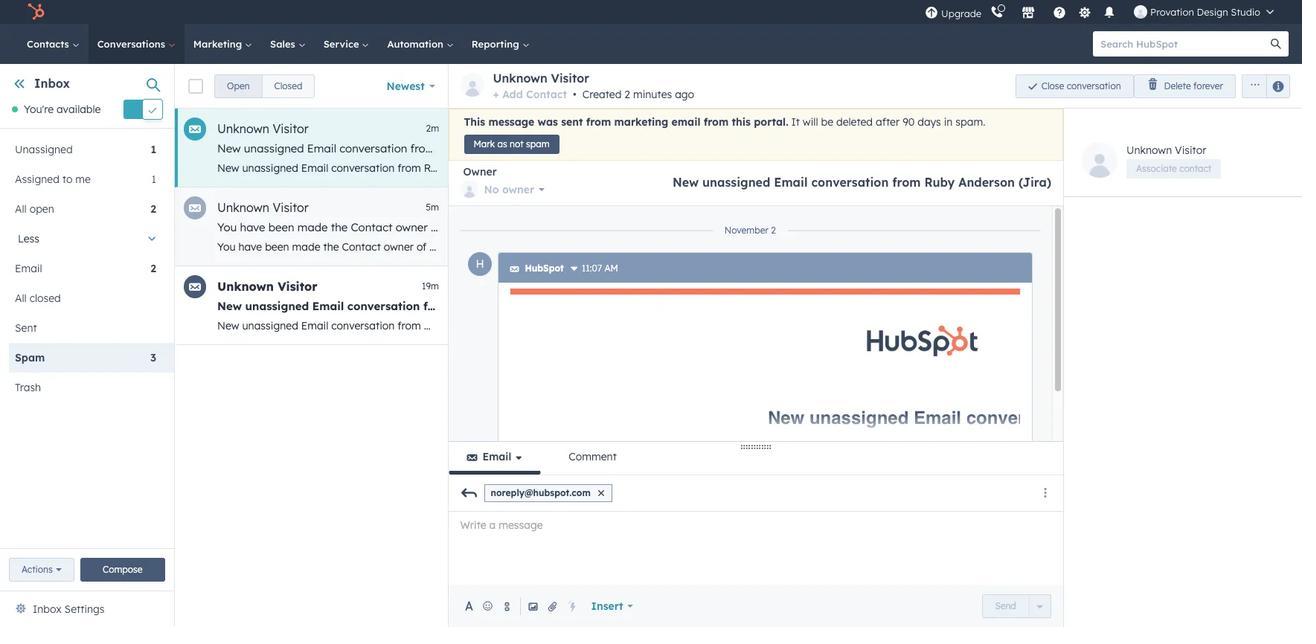 Task type: describe. For each thing, give the bounding box(es) containing it.
you're available
[[24, 103, 101, 116]]

visitor inside unknown visitor associate contact
[[1175, 144, 1207, 157]]

calling icon button
[[985, 2, 1010, 22]]

assigned to me
[[15, 173, 91, 186]]

help button
[[1047, 0, 1073, 24]]

inbox settings
[[33, 603, 105, 616]]

email from unknown visitor with subject you have been made the contact owner of the contact &quot;james.peterson1902@gmail.com&quot; row
[[175, 188, 1270, 266]]

settings image
[[1078, 6, 1092, 20]]

email
[[672, 115, 701, 129]]

associate
[[1137, 163, 1177, 174]]

+
[[493, 88, 499, 101]]

reporting link
[[463, 24, 539, 64]]

2 inside unknown visitor + add contact • created 2 minutes ago
[[625, 88, 630, 101]]

search button
[[1264, 31, 1289, 57]]

0 vertical spatial have
[[240, 220, 265, 234]]

&#x28;jira&#x29;
[[501, 162, 589, 175]]

contacts link
[[18, 24, 88, 64]]

delete forever button
[[1134, 74, 1236, 98]]

•
[[573, 88, 577, 101]]

new for new unassigned email conversation from ruby anderson (jira) new unassigned email conversation from ruby anderson &#x28;jira&#x29;
[[217, 141, 241, 156]]

unassigned for new unassigned email conversation
[[810, 408, 909, 429]]

inbox for inbox settings
[[33, 603, 62, 616]]

2 vertical spatial contact
[[342, 240, 381, 254]]

(sample
[[540, 299, 586, 313]]

marketplaces image
[[1022, 7, 1035, 20]]

upgrade image
[[925, 6, 939, 20]]

deleted
[[837, 115, 873, 129]]

new unassigned email conversation main content
[[175, 64, 1303, 627]]

0 horizontal spatial of
[[417, 240, 427, 254]]

notifications image
[[1103, 7, 1117, 20]]

you're
[[24, 103, 54, 116]]

be
[[821, 115, 834, 129]]

(jira) for new unassigned email conversation from ruby anderson (jira)
[[1019, 175, 1052, 189]]

portal.
[[754, 115, 789, 129]]

mark
[[474, 138, 495, 149]]

service link
[[315, 24, 378, 64]]

trash
[[15, 381, 41, 395]]

open
[[227, 80, 250, 91]]

no owner
[[484, 183, 534, 196]]

ruby down in
[[925, 175, 955, 189]]

unknown visitor for new unassigned email conversation from ruby anderson (jira)
[[217, 121, 309, 136]]

new unassigned email conversation
[[768, 408, 1078, 429]]

this message was sent from marketing email from this portal. it will be deleted after 90 days in spam.
[[464, 115, 986, 129]]

unknown inside unknown visitor + add contact • created 2 minutes ago
[[493, 71, 548, 86]]

settings
[[64, 603, 105, 616]]

new for new unassigned email conversation from maria johnson (sample contact) new unassigned email conversation from maria johnson &#x28;sample contact&#x29;
[[217, 299, 242, 313]]

am
[[605, 262, 618, 274]]

provation
[[1151, 6, 1195, 18]]

sent
[[15, 322, 37, 335]]

you're available image
[[12, 107, 18, 113]]

unassigned for new unassigned email conversation from maria johnson (sample contact) new unassigned email conversation from maria johnson &#x28;sample contact&#x29;
[[245, 299, 309, 313]]

1 vertical spatial owner
[[396, 220, 428, 234]]

all closed button
[[9, 284, 156, 314]]

ruby up 5m
[[424, 162, 449, 175]]

reporting
[[472, 38, 522, 50]]

2m
[[426, 123, 439, 134]]

available
[[57, 103, 101, 116]]

ruby down "2m"
[[439, 141, 465, 156]]

Closed button
[[262, 74, 315, 98]]

Open button
[[214, 74, 262, 98]]

visitor for new unassigned email conversation from maria johnson (sample contact)
[[278, 279, 317, 294]]

b0db-
[[1236, 240, 1266, 254]]

8d9e-
[[1182, 240, 1210, 254]]

james peterson image
[[1134, 5, 1148, 19]]

conversation inside "button"
[[1067, 80, 1121, 91]]

1 vertical spatial contact
[[465, 220, 505, 234]]

this
[[464, 115, 485, 129]]

visitor for new unassigned email conversation from ruby anderson (jira)
[[273, 121, 309, 136]]

studio
[[1231, 6, 1261, 18]]

new unassigned email conversation from ruby anderson (jira)
[[673, 175, 1052, 189]]

you have been made the contact owner of the contact "james.peterson1902@gmail.com" you have been made the contact owner of the contact &quot;james.peterson1902&#x40;gmail.com&quot; https://api-na1.hubapi.com/notification-station/general/v1/notifications/cta/81a0bb98-8d9e-4f3b-b0db-f
[[217, 220, 1270, 254]]

open
[[30, 203, 54, 216]]

started
[[625, 507, 662, 521]]

https://api-
[[742, 240, 799, 254]]

unknown visitor associate contact
[[1127, 144, 1212, 174]]

days
[[918, 115, 941, 129]]

created
[[583, 88, 622, 101]]

2 vertical spatial owner
[[384, 240, 414, 254]]

close conversation
[[1042, 80, 1121, 91]]

this
[[732, 115, 751, 129]]

unknown for you have been made the contact owner of the contact "james.peterson1902@gmail.com"
[[217, 200, 269, 215]]

less
[[18, 232, 39, 246]]

row group inside "new unassigned email conversation" main content
[[175, 109, 1270, 345]]

11:07 am
[[582, 262, 618, 274]]

new unassigned email conversation from maria johnson (sample contact) new unassigned email conversation from maria johnson &#x28;sample contact&#x29;
[[217, 299, 648, 333]]

in
[[944, 115, 953, 129]]

help image
[[1053, 7, 1067, 20]]

1 vertical spatial contact
[[351, 220, 393, 234]]

will
[[803, 115, 818, 129]]

not
[[510, 138, 524, 149]]

notifications button
[[1097, 0, 1123, 24]]

ruby anderson (jira) started
[[510, 507, 665, 521]]

contact&#x29;
[[574, 319, 648, 333]]

hubspot
[[525, 262, 564, 274]]

marketing
[[193, 38, 245, 50]]

unknown for new unassigned email conversation from ruby anderson (jira)
[[217, 121, 269, 136]]

90
[[903, 115, 915, 129]]

unknown visitor + add contact • created 2 minutes ago
[[493, 71, 695, 101]]

2 vertical spatial (jira)
[[595, 507, 622, 521]]

all for all closed
[[15, 292, 27, 305]]

unassigned for new unassigned email conversation from ruby anderson (jira) new unassigned email conversation from ruby anderson &#x28;jira&#x29;
[[244, 141, 304, 156]]

1 vertical spatial have
[[239, 240, 262, 254]]

send group
[[983, 595, 1052, 619]]

all closed
[[15, 292, 61, 305]]

marketplaces button
[[1013, 0, 1044, 24]]



Task type: locate. For each thing, give the bounding box(es) containing it.
mark as not spam button
[[464, 134, 559, 154]]

0 vertical spatial (jira)
[[521, 141, 550, 156]]

+ add contact button
[[493, 86, 567, 103]]

1 vertical spatial 1
[[152, 173, 156, 186]]

0 vertical spatial maria
[[454, 299, 486, 313]]

unknown inside email from unknown visitor with subject new unassigned email conversation from ruby anderson (jira) row
[[217, 121, 269, 136]]

search image
[[1271, 39, 1282, 49]]

anderson
[[468, 141, 518, 156], [452, 162, 498, 175], [959, 175, 1015, 189], [541, 507, 592, 521]]

contact
[[526, 88, 567, 101], [351, 220, 393, 234], [342, 240, 381, 254]]

forever
[[1194, 80, 1224, 91]]

new
[[217, 141, 241, 156], [217, 162, 239, 175], [673, 175, 699, 189], [217, 299, 242, 313], [217, 319, 239, 333], [768, 408, 805, 429]]

settings link
[[1076, 4, 1094, 20]]

owner down 5m
[[396, 220, 428, 234]]

all for all open
[[15, 203, 27, 216]]

contact inside unknown visitor associate contact
[[1180, 163, 1212, 174]]

email button
[[448, 442, 541, 475]]

provation design studio
[[1151, 6, 1261, 18]]

automation link
[[378, 24, 463, 64]]

insert button
[[582, 592, 643, 622]]

group down the sales on the left top
[[214, 74, 315, 98]]

1 vertical spatial (jira)
[[1019, 175, 1052, 189]]

0 vertical spatial been
[[269, 220, 294, 234]]

4f3b-
[[1210, 240, 1236, 254]]

new for new unassigned email conversation from ruby anderson (jira)
[[673, 175, 699, 189]]

menu
[[924, 0, 1285, 24]]

1 horizontal spatial group
[[1236, 74, 1291, 98]]

unknown visitor inside email from unknown visitor with subject you have been made the contact owner of the contact &quot;james.peterson1902@gmail.com&quot; row
[[217, 200, 309, 215]]

station/general/v1/notifications/cta/81a0bb98-
[[943, 240, 1182, 254]]

marketing link
[[184, 24, 261, 64]]

1 for assigned to me
[[152, 173, 156, 186]]

unknown for new unassigned email conversation from maria johnson (sample contact)
[[217, 279, 274, 294]]

actions button
[[9, 558, 74, 582]]

provation design studio button
[[1125, 0, 1283, 24]]

0 vertical spatial all
[[15, 203, 27, 216]]

0 vertical spatial you
[[217, 220, 237, 234]]

hubspot image inside "new unassigned email conversation" main content
[[867, 294, 979, 387]]

closed
[[274, 80, 303, 91]]

email from unknown visitor with subject new unassigned email conversation from maria johnson (sample contact) row
[[175, 266, 648, 345]]

group containing open
[[214, 74, 315, 98]]

1 for unassigned
[[151, 143, 156, 157]]

ruby down the noreply@hubspot.com
[[510, 507, 538, 521]]

(jira) inside new unassigned email conversation from ruby anderson (jira) new unassigned email conversation from ruby anderson &#x28;jira&#x29;
[[521, 141, 550, 156]]

group
[[214, 74, 315, 98], [1236, 74, 1291, 98]]

1 vertical spatial hubspot image
[[867, 294, 979, 387]]

1 group from the left
[[214, 74, 315, 98]]

email inside button
[[483, 450, 512, 464]]

0 horizontal spatial maria
[[424, 319, 452, 333]]

unknown visitor for you have been made the contact owner of the contact "james.peterson1902@gmail.com"
[[217, 200, 309, 215]]

1 horizontal spatial (jira)
[[595, 507, 622, 521]]

(jira) for new unassigned email conversation from ruby anderson (jira) new unassigned email conversation from ruby anderson &#x28;jira&#x29;
[[521, 141, 550, 156]]

all open
[[15, 203, 54, 216]]

inbox left settings
[[33, 603, 62, 616]]

of down 5m
[[431, 220, 442, 234]]

you
[[217, 220, 237, 234], [217, 240, 236, 254]]

unknown visitor inside email from unknown visitor with subject new unassigned email conversation from ruby anderson (jira) row
[[217, 121, 309, 136]]

ruby
[[439, 141, 465, 156], [424, 162, 449, 175], [925, 175, 955, 189], [510, 507, 538, 521]]

actions
[[22, 564, 53, 575]]

0 vertical spatial johnson
[[490, 299, 537, 313]]

new for new unassigned email conversation
[[768, 408, 805, 429]]

service
[[324, 38, 362, 50]]

as
[[498, 138, 507, 149]]

1 vertical spatial all
[[15, 292, 27, 305]]

new unassigned email conversation from ruby anderson (jira) new unassigned email conversation from ruby anderson &#x28;jira&#x29;
[[217, 141, 589, 175]]

hubspot link
[[18, 3, 56, 21]]

conversations link
[[88, 24, 184, 64]]

of up 19m
[[417, 240, 427, 254]]

automation
[[387, 38, 446, 50]]

0 vertical spatial 1
[[151, 143, 156, 157]]

unknown visitor
[[217, 121, 309, 136], [217, 200, 309, 215], [217, 279, 317, 294]]

2 group from the left
[[1236, 74, 1291, 98]]

conversation
[[1067, 80, 1121, 91], [340, 141, 407, 156], [331, 162, 395, 175], [812, 175, 889, 189], [347, 299, 420, 313], [331, 319, 395, 333], [967, 408, 1078, 429]]

&#x28;sample
[[500, 319, 571, 333]]

calling icon image
[[991, 6, 1004, 19]]

no
[[484, 183, 499, 196]]

inbox up you're available
[[34, 76, 70, 91]]

inbox settings link
[[33, 601, 105, 619]]

november 2
[[725, 224, 776, 236]]

spam
[[526, 138, 550, 149]]

1 horizontal spatial of
[[431, 220, 442, 234]]

row group
[[175, 109, 1270, 345]]

unknown inside unknown visitor associate contact
[[1127, 144, 1172, 157]]

1 vertical spatial inbox
[[33, 603, 62, 616]]

owner up email from unknown visitor with subject new unassigned email conversation from maria johnson (sample contact) "row"
[[384, 240, 414, 254]]

1 horizontal spatial hubspot image
[[867, 294, 979, 387]]

unknown inside email from unknown visitor with subject you have been made the contact owner of the contact &quot;james.peterson1902@gmail.com&quot; row
[[217, 200, 269, 215]]

from
[[586, 115, 611, 129], [704, 115, 729, 129], [411, 141, 436, 156], [398, 162, 421, 175], [893, 175, 921, 189], [423, 299, 450, 313], [398, 319, 421, 333]]

2 horizontal spatial (jira)
[[1019, 175, 1052, 189]]

more info image
[[570, 265, 579, 274]]

unknown visitor for new unassigned email conversation from maria johnson (sample contact)
[[217, 279, 317, 294]]

1 you from the top
[[217, 220, 237, 234]]

owner right no
[[502, 183, 534, 196]]

owner inside popup button
[[502, 183, 534, 196]]

new unassigned email conversation from ruby anderson (jira) heading
[[673, 175, 1052, 189]]

(jira) up &#x28;jira&#x29;
[[521, 141, 550, 156]]

delete
[[1165, 80, 1191, 91]]

0 horizontal spatial group
[[214, 74, 315, 98]]

send button
[[983, 595, 1029, 619]]

after
[[876, 115, 900, 129]]

0 vertical spatial made
[[298, 220, 328, 234]]

close conversation button
[[1016, 74, 1134, 98]]

trash button
[[9, 373, 156, 403]]

send
[[995, 601, 1017, 612]]

all inside button
[[15, 292, 27, 305]]

associate contact button
[[1127, 159, 1222, 179]]

(jira) down close image
[[595, 507, 622, 521]]

visitor inside unknown visitor + add contact • created 2 minutes ago
[[551, 71, 589, 86]]

1 vertical spatial unknown visitor
[[217, 200, 309, 215]]

0 vertical spatial hubspot image
[[27, 3, 45, 21]]

assigned
[[15, 173, 59, 186]]

row group containing unknown visitor
[[175, 109, 1270, 345]]

ago
[[675, 88, 695, 101]]

visitor inside "row"
[[278, 279, 317, 294]]

johnson left the &#x28;sample at the left bottom of page
[[455, 319, 497, 333]]

visitor for you have been made the contact owner of the contact "james.peterson1902@gmail.com"
[[273, 200, 309, 215]]

2 you from the top
[[217, 240, 236, 254]]

all left open
[[15, 203, 27, 216]]

comment button
[[550, 442, 636, 475]]

it
[[792, 115, 800, 129]]

0 horizontal spatial (jira)
[[521, 141, 550, 156]]

&quot;james.peterson1902&#x40;gmail.com&quot;
[[489, 240, 739, 254]]

contact
[[1180, 163, 1212, 174], [465, 220, 505, 234], [448, 240, 486, 254]]

1 vertical spatial maria
[[424, 319, 452, 333]]

1 all from the top
[[15, 203, 27, 216]]

spam
[[15, 352, 45, 365]]

0 vertical spatial contact
[[526, 88, 567, 101]]

all
[[15, 203, 27, 216], [15, 292, 27, 305]]

newest button
[[377, 71, 445, 101]]

hubspot image
[[27, 3, 45, 21], [867, 294, 979, 387]]

conversations
[[97, 38, 168, 50]]

Search HubSpot search field
[[1093, 31, 1276, 57]]

1 unknown visitor from the top
[[217, 121, 309, 136]]

group down the search button
[[1236, 74, 1291, 98]]

1 vertical spatial made
[[292, 240, 320, 254]]

sent button
[[9, 314, 156, 343]]

unassigned
[[15, 143, 73, 157]]

comment
[[569, 450, 617, 464]]

2 all from the top
[[15, 292, 27, 305]]

minutes
[[633, 88, 672, 101]]

all left closed
[[15, 292, 27, 305]]

compose
[[103, 564, 143, 575]]

1 vertical spatial of
[[417, 240, 427, 254]]

unassigned for new unassigned email conversation from ruby anderson (jira)
[[703, 175, 771, 189]]

sales link
[[261, 24, 315, 64]]

3 unknown visitor from the top
[[217, 279, 317, 294]]

newest
[[387, 79, 425, 93]]

1 horizontal spatial maria
[[454, 299, 486, 313]]

na1.hubapi.com/notification-
[[799, 240, 943, 254]]

was
[[538, 115, 558, 129]]

5m
[[426, 202, 439, 213]]

0 vertical spatial inbox
[[34, 76, 70, 91]]

0 horizontal spatial hubspot image
[[27, 3, 45, 21]]

2 vertical spatial unknown visitor
[[217, 279, 317, 294]]

email from unknown visitor with subject new unassigned email conversation from ruby anderson (jira) row
[[175, 109, 589, 188]]

11:07
[[582, 262, 602, 274]]

owner
[[463, 165, 497, 178]]

no owner button
[[460, 178, 545, 201]]

email
[[307, 141, 336, 156], [301, 162, 329, 175], [774, 175, 808, 189], [15, 262, 42, 276], [312, 299, 344, 313], [301, 319, 329, 333], [914, 408, 962, 429], [483, 450, 512, 464]]

1 vertical spatial you
[[217, 240, 236, 254]]

upgrade
[[942, 7, 982, 19]]

"james.peterson1902@gmail.com"
[[508, 220, 687, 234]]

0 vertical spatial contact
[[1180, 163, 1212, 174]]

2 vertical spatial contact
[[448, 240, 486, 254]]

1 vertical spatial been
[[265, 240, 289, 254]]

maria
[[454, 299, 486, 313], [424, 319, 452, 333]]

(jira) up station/general/v1/notifications/cta/81a0bb98- at right
[[1019, 175, 1052, 189]]

2 unknown visitor from the top
[[217, 200, 309, 215]]

2
[[625, 88, 630, 101], [151, 203, 156, 216], [771, 224, 776, 236], [151, 262, 156, 276]]

unknown inside email from unknown visitor with subject new unassigned email conversation from maria johnson (sample contact) "row"
[[217, 279, 274, 294]]

johnson up the &#x28;sample at the left bottom of page
[[490, 299, 537, 313]]

inbox for inbox
[[34, 76, 70, 91]]

0 vertical spatial owner
[[502, 183, 534, 196]]

3
[[150, 352, 156, 365]]

menu containing provation design studio
[[924, 0, 1285, 24]]

contact inside unknown visitor + add contact • created 2 minutes ago
[[526, 88, 567, 101]]

november
[[725, 224, 769, 236]]

me
[[75, 173, 91, 186]]

0 vertical spatial of
[[431, 220, 442, 234]]

marketing
[[614, 115, 669, 129]]

0 vertical spatial unknown visitor
[[217, 121, 309, 136]]

1 vertical spatial johnson
[[455, 319, 497, 333]]

owner
[[502, 183, 534, 196], [396, 220, 428, 234], [384, 240, 414, 254]]

unknown visitor inside email from unknown visitor with subject new unassigned email conversation from maria johnson (sample contact) "row"
[[217, 279, 317, 294]]

noreply@hubspot.com
[[491, 488, 591, 499]]

close image
[[598, 491, 604, 496]]



Task type: vqa. For each thing, say whether or not it's contained in the screenshot.


